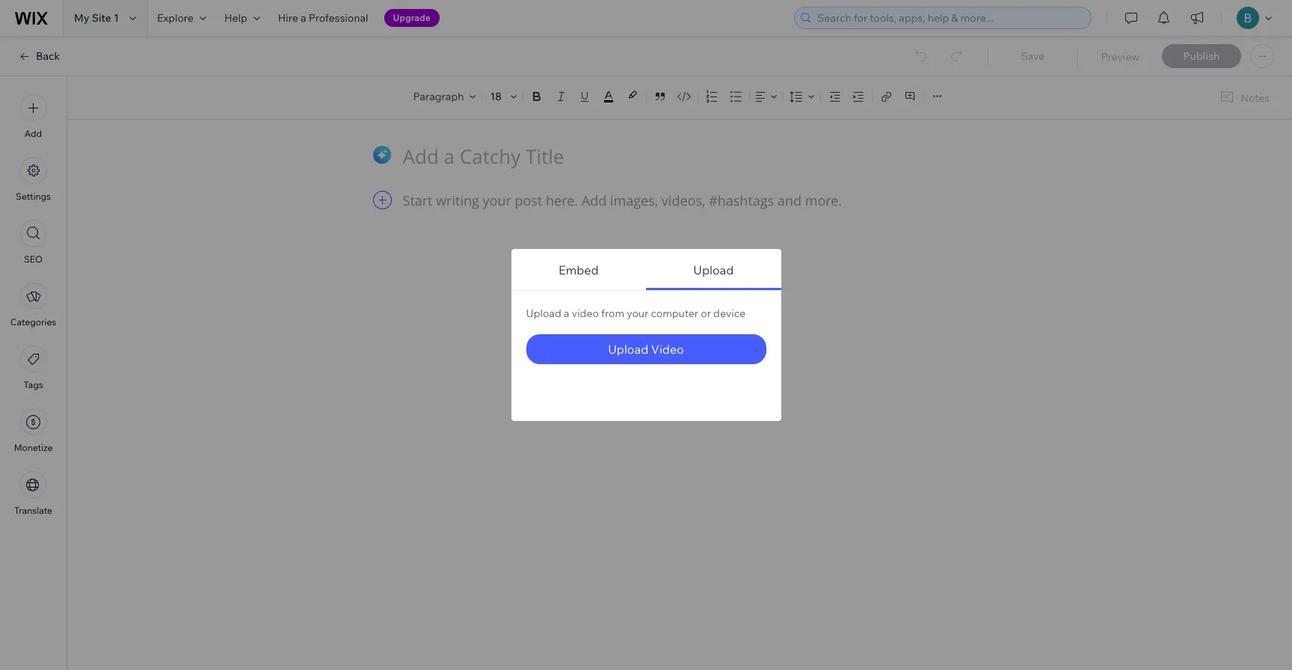 Task type: vqa. For each thing, say whether or not it's contained in the screenshot.
CHECKOUT POLICIES SELECT AND EDIT THE POLICIES YOUR BUSINESS NEEDS. POLICIES WILL APPEAR AS CLICKABLE LINKS IN THE FOOTER OF YOUR CHECKOUT.
no



Task type: locate. For each thing, give the bounding box(es) containing it.
video
[[572, 307, 599, 320]]

back
[[36, 49, 60, 63]]

settings button
[[16, 157, 51, 202]]

professional
[[309, 11, 369, 25]]

1 horizontal spatial a
[[564, 307, 570, 320]]

upload for upload
[[694, 263, 734, 278]]

upgrade
[[393, 12, 431, 23]]

add button
[[20, 94, 47, 139]]

categories button
[[10, 283, 56, 328]]

explore
[[157, 11, 194, 25]]

upload down upload a video from your computer or device at the top of page
[[609, 342, 649, 357]]

hire a professional link
[[269, 0, 378, 36]]

computer
[[651, 307, 699, 320]]

a right the hire
[[301, 11, 306, 25]]

upload video button
[[526, 334, 767, 364]]

monetize
[[14, 442, 53, 453]]

menu
[[0, 85, 67, 525]]

settings
[[16, 191, 51, 202]]

upload left the video
[[526, 307, 562, 320]]

hire a professional
[[278, 11, 369, 25]]

notes button
[[1215, 88, 1275, 108]]

1
[[114, 11, 119, 25]]

0 horizontal spatial upload
[[526, 307, 562, 320]]

or
[[701, 307, 712, 320]]

a
[[301, 11, 306, 25], [564, 307, 570, 320]]

upload button
[[646, 253, 782, 290]]

0 vertical spatial a
[[301, 11, 306, 25]]

upload a video from your computer or device
[[526, 307, 746, 320]]

0 vertical spatial upload
[[694, 263, 734, 278]]

video
[[652, 342, 684, 357]]

Font Size field
[[489, 89, 505, 104]]

notes
[[1242, 91, 1271, 104]]

translate
[[14, 505, 52, 516]]

a inside tab list
[[564, 307, 570, 320]]

1 vertical spatial upload
[[526, 307, 562, 320]]

hire
[[278, 11, 298, 25]]

upload
[[694, 263, 734, 278], [526, 307, 562, 320], [609, 342, 649, 357]]

tab list
[[511, 253, 782, 406]]

categories
[[10, 317, 56, 328]]

2 vertical spatial upload
[[609, 342, 649, 357]]

a for video
[[564, 307, 570, 320]]

2 horizontal spatial upload
[[694, 263, 734, 278]]

menu containing add
[[0, 85, 67, 525]]

my site 1
[[74, 11, 119, 25]]

tags button
[[20, 346, 47, 391]]

help button
[[215, 0, 269, 36]]

back button
[[18, 49, 60, 63]]

1 horizontal spatial upload
[[609, 342, 649, 357]]

1 vertical spatial a
[[564, 307, 570, 320]]

0 horizontal spatial a
[[301, 11, 306, 25]]

site
[[92, 11, 111, 25]]

a left the video
[[564, 307, 570, 320]]

upload up 'or'
[[694, 263, 734, 278]]

translate button
[[14, 471, 52, 516]]

Add a Catchy Title text field
[[403, 143, 941, 169]]



Task type: describe. For each thing, give the bounding box(es) containing it.
paragraph button
[[410, 86, 479, 107]]

seo
[[24, 254, 43, 265]]

upload for upload video
[[609, 342, 649, 357]]

from
[[602, 307, 625, 320]]

help
[[224, 11, 247, 25]]

paragraph
[[413, 90, 464, 103]]

tab list containing embed
[[511, 253, 782, 406]]

embed button
[[511, 253, 646, 290]]

add
[[25, 128, 42, 139]]

your
[[627, 307, 649, 320]]

a for professional
[[301, 11, 306, 25]]

device
[[714, 307, 746, 320]]

Search for tools, apps, help & more... field
[[813, 7, 1087, 28]]

my
[[74, 11, 89, 25]]

monetize button
[[14, 409, 53, 453]]

tags
[[23, 379, 43, 391]]

upload for upload a video from your computer or device
[[526, 307, 562, 320]]

upgrade button
[[384, 9, 440, 27]]

upload video
[[609, 342, 684, 357]]

embed
[[559, 263, 599, 278]]

seo button
[[20, 220, 47, 265]]



